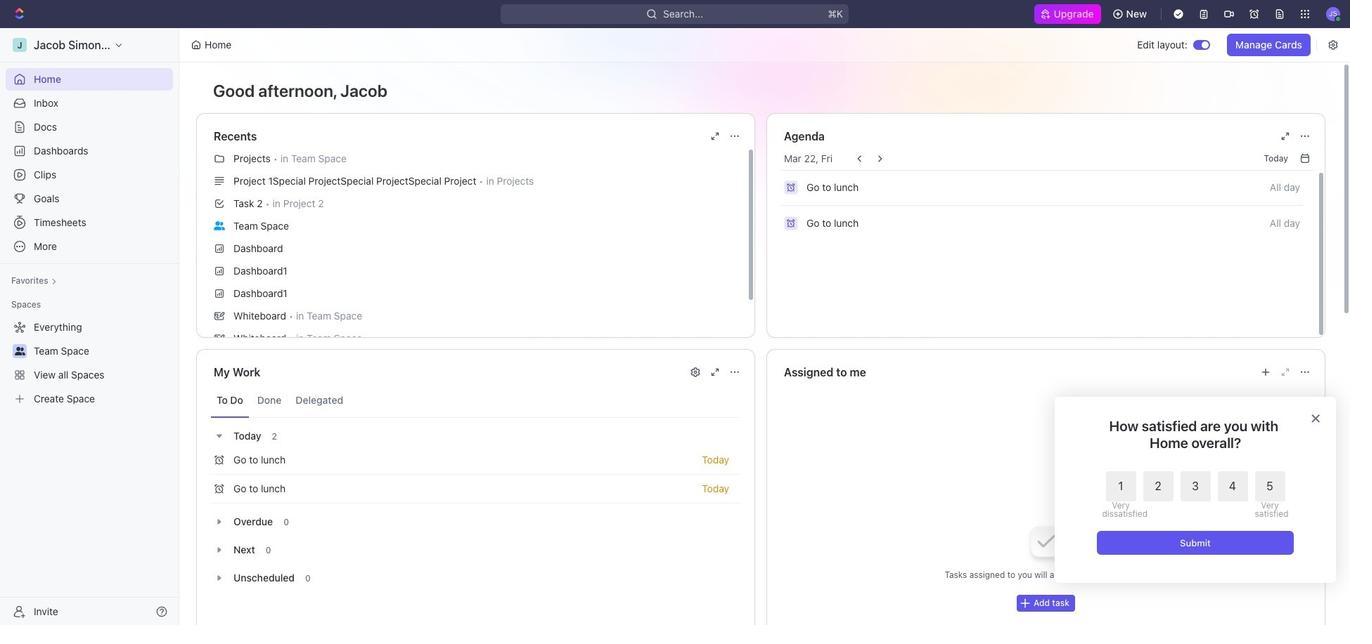 Task type: describe. For each thing, give the bounding box(es) containing it.
user group image
[[14, 347, 25, 356]]

jacob simon's workspace, , element
[[13, 38, 27, 52]]



Task type: locate. For each thing, give the bounding box(es) containing it.
tree inside the sidebar navigation
[[6, 316, 173, 411]]

sidebar navigation
[[0, 28, 182, 626]]

dialog
[[1055, 397, 1336, 584]]

option group
[[1102, 472, 1285, 519]]

tree
[[6, 316, 173, 411]]



Task type: vqa. For each thing, say whether or not it's contained in the screenshot.
option group
yes



